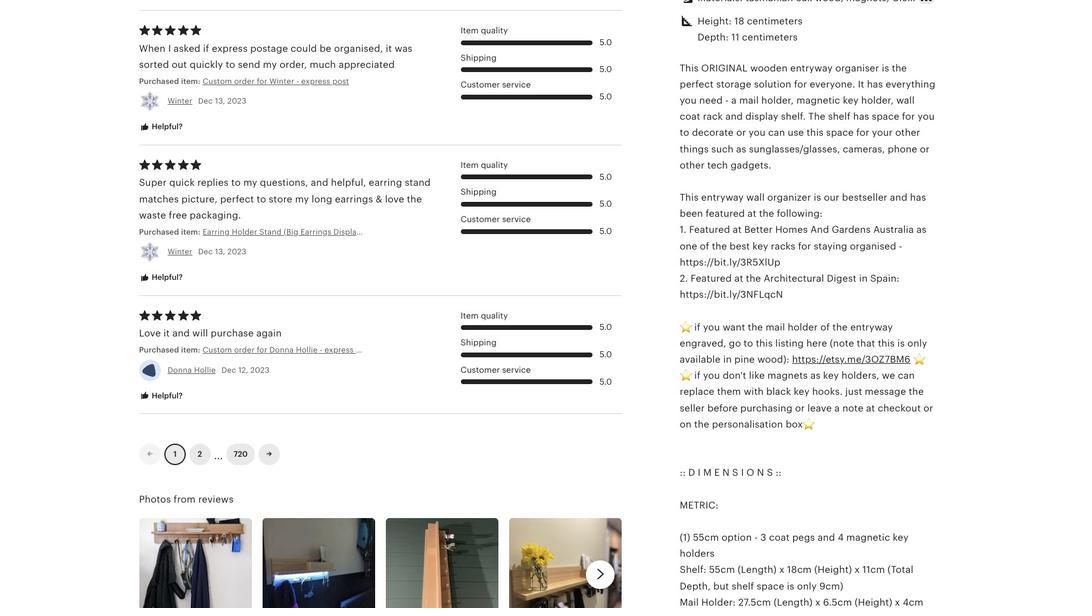 Task type: vqa. For each thing, say whether or not it's contained in the screenshot.
· associated with (4.2k)
no



Task type: describe. For each thing, give the bounding box(es) containing it.
customer service for it
[[461, 80, 531, 89]]

love
[[139, 328, 161, 339]]

https://etsy.me/3oz7bm6 link
[[793, 355, 911, 365]]

custom for purchase
[[203, 346, 232, 355]]

metric:
[[680, 500, 719, 510]]

and
[[811, 225, 830, 235]]

(length) inside mail holder: 27.5cm (length) x 6.5cm (height) x 4cm
[[774, 598, 813, 608]]

wall inside this original wooden entryway organiser is the perfect storage solution for everyone. it has everything you need - a mail holder, magnetic key holder, wall coat rack and display shelf. the shelf has space for you to decorate or you can use this space for your other things such as sunglasses/glasses, cameras, phone or other tech gadgets.
[[897, 95, 915, 105]]

11cm
[[863, 565, 886, 575]]

purchased for love
[[139, 346, 179, 355]]

store
[[269, 194, 293, 204]]

asked
[[174, 43, 201, 53]]

3 quality from the top
[[481, 311, 508, 320]]

coat inside (1) 55cm option - 3 coat pegs and 4 magnetic key holders
[[770, 533, 790, 543]]

(1)
[[680, 533, 691, 543]]

if for ⭐ if you want the mail holder of the entryway engraved, go to this listing here (note that this is only available in pine wood):
[[695, 322, 701, 332]]

you down display
[[749, 128, 766, 138]]

5 5.0 from the top
[[600, 199, 612, 209]]

if inside when i asked if express postage could be organised, it was sorted out quickly to send my order, much appreciated
[[203, 43, 209, 53]]

it
[[859, 79, 865, 89]]

holders
[[680, 549, 715, 559]]

18cm
[[788, 565, 812, 575]]

that
[[857, 338, 876, 348]]

solution
[[755, 79, 792, 89]]

organised
[[851, 241, 897, 251]]

2 item: from the top
[[181, 228, 201, 237]]

the
[[809, 112, 826, 122]]

helpful? for picture,
[[150, 273, 183, 282]]

or down display
[[737, 128, 747, 138]]

shelf: 55cm (length) x 18cm (height) x 11cm (total depth, but shelf space is only 9cm)
[[680, 565, 914, 591]]

use
[[788, 128, 805, 138]]

for down send
[[257, 77, 268, 86]]

x left 6.5cm
[[816, 598, 821, 608]]

3 service from the top
[[502, 365, 531, 375]]

dec for perfect
[[198, 247, 213, 256]]

your
[[873, 128, 893, 138]]

2023 for quickly
[[228, 97, 247, 105]]

the right on
[[695, 419, 710, 429]]

the inside 2. featured at the architectural digest in spain: https://bit.ly/3nflqcn
[[746, 274, 762, 284]]

12,
[[238, 366, 248, 375]]

or right phone
[[921, 144, 930, 154]]

2 holder, from the left
[[862, 95, 894, 105]]

1 vertical spatial my
[[244, 178, 258, 188]]

to inside when i asked if express postage could be organised, it was sorted out quickly to send my order, much appreciated
[[226, 59, 235, 70]]

express inside when i asked if express postage could be organised, it was sorted out quickly to send my order, much appreciated
[[212, 43, 248, 53]]

item for stand
[[461, 160, 479, 170]]

need
[[700, 95, 723, 105]]

7 5.0 from the top
[[600, 323, 612, 332]]

before
[[708, 403, 738, 413]]

1 holder, from the left
[[762, 95, 794, 105]]

organizer
[[768, 193, 812, 203]]

earrings
[[335, 194, 373, 204]]

the inside this original wooden entryway organiser is the perfect storage solution for everyone. it has everything you need - a mail holder, magnetic key holder, wall coat rack and display shelf. the shelf has space for you to decorate or you can use this space for your other things such as sunglasses/glasses, cameras, phone or other tech gadgets.
[[892, 63, 908, 73]]

item: for and
[[181, 346, 201, 355]]

720 link
[[227, 444, 255, 466]]

55cm for shelf
[[710, 565, 736, 575]]

in inside 2. featured at the architectural digest in spain: https://bit.ly/3nflqcn
[[860, 274, 868, 284]]

depth: 11 centimeters
[[698, 32, 798, 43]]

key inside (1) 55cm option - 3 coat pegs and 4 magnetic key holders
[[893, 533, 909, 543]]

for up cameras,
[[857, 128, 870, 138]]

of inside ⭐ if you want the mail holder of the entryway engraved, go to this listing here (note that this is only available in pine wood):
[[821, 322, 831, 332]]

720
[[234, 450, 248, 459]]

6 5.0 from the top
[[600, 226, 612, 236]]

the inside super quick replies to my questions, and helpful, earring stand matches picture, perfect to store my long earrings & love the waste free packaging.
[[407, 194, 422, 204]]

0 horizontal spatial donna
[[168, 366, 192, 375]]

entryway inside this entryway wall organizer is our bestseller and has been featured at the following:
[[702, 193, 744, 203]]

a inside this original wooden entryway organiser is the perfect storage solution for everyone. it has everything you need - a mail holder, magnetic key holder, wall coat rack and display shelf. the shelf has space for you to decorate or you can use this space for your other things such as sunglasses/glasses, cameras, phone or other tech gadgets.
[[732, 95, 737, 105]]

when
[[139, 43, 166, 53]]

my inside when i asked if express postage could be organised, it was sorted out quickly to send my order, much appreciated
[[263, 59, 277, 70]]

13, for out
[[215, 97, 225, 105]]

shipping for it
[[461, 53, 497, 62]]

again
[[257, 328, 282, 339]]

2 horizontal spatial i
[[742, 468, 744, 478]]

quality for stand
[[481, 160, 508, 170]]

note
[[843, 403, 864, 413]]

our
[[824, 193, 840, 203]]

3 helpful? button from the top
[[130, 385, 192, 407]]

replace
[[680, 387, 715, 397]]

waste
[[139, 210, 166, 220]]

perfect inside super quick replies to my questions, and helpful, earring stand matches picture, perfect to store my long earrings & love the waste free packaging.
[[220, 194, 254, 204]]

organised,
[[334, 43, 383, 53]]

featured for 1.
[[690, 225, 731, 235]]

0 vertical spatial winter
[[270, 77, 294, 86]]

3 5.0 from the top
[[600, 92, 612, 101]]

0 vertical spatial donna
[[270, 346, 294, 355]]

- inside (1) 55cm option - 3 coat pegs and 4 magnetic key holders
[[755, 533, 758, 543]]

custom for express
[[203, 77, 232, 86]]

only inside shelf: 55cm (length) x 18cm (height) x 11cm (total depth, but shelf space is only 9cm)
[[798, 581, 817, 591]]

custom order for donna hollie - express shipping link
[[203, 345, 389, 356]]

d
[[689, 468, 696, 478]]

has inside this entryway wall organizer is our bestseller and has been featured at the following:
[[911, 193, 927, 203]]

at inside this entryway wall organizer is our bestseller and has been featured at the following:
[[748, 209, 757, 219]]

1 vertical spatial express
[[301, 77, 331, 86]]

quickly
[[190, 59, 223, 70]]

2 s from the left
[[767, 468, 774, 478]]

shelf:
[[680, 565, 707, 575]]

3 shipping from the top
[[461, 338, 497, 348]]

4
[[838, 533, 844, 543]]

3 helpful? from the top
[[150, 391, 183, 400]]

winter dec 13, 2023 for out
[[168, 97, 247, 105]]

rack
[[703, 112, 723, 122]]

to inside ⭐ if you want the mail holder of the entryway engraved, go to this listing here (note that this is only available in pine wood):
[[744, 338, 754, 348]]

this entryway wall organizer is our bestseller and has been featured at the following:
[[680, 193, 927, 219]]

height: 18 centimeters
[[698, 16, 803, 26]]

is inside shelf: 55cm (length) x 18cm (height) x 11cm (total depth, but shelf space is only 9cm)
[[788, 581, 795, 591]]

1 horizontal spatial i
[[698, 468, 701, 478]]

perfect inside this original wooden entryway organiser is the perfect storage solution for everyone. it has everything you need - a mail holder, magnetic key holder, wall coat rack and display shelf. the shelf has space for you to decorate or you can use this space for your other things such as sunglasses/glasses, cameras, phone or other tech gadgets.
[[680, 79, 714, 89]]

entryway inside ⭐ if you want the mail holder of the entryway engraved, go to this listing here (note that this is only available in pine wood):
[[851, 322, 893, 332]]

checkout
[[878, 403, 922, 413]]

digest
[[827, 274, 857, 284]]

2 :: from the left
[[776, 468, 782, 478]]

spain:
[[871, 274, 900, 284]]

everyone.
[[810, 79, 856, 89]]

purchased item: custom order for donna hollie - express shipping
[[139, 346, 389, 355]]

much
[[310, 59, 336, 70]]

- down order, at left top
[[297, 77, 299, 86]]

winter link for sorted
[[168, 97, 193, 105]]

2 link
[[189, 444, 211, 466]]

for down again
[[257, 346, 268, 355]]

i inside when i asked if express postage could be organised, it was sorted out quickly to send my order, much appreciated
[[168, 43, 171, 53]]

winter for express
[[168, 97, 193, 105]]

key down magnets
[[794, 387, 810, 397]]

shipping
[[356, 346, 389, 355]]

following:
[[777, 209, 823, 219]]

item quality for it
[[461, 26, 508, 35]]

want
[[723, 322, 746, 332]]

custom order for winter - express post link
[[203, 76, 364, 87]]

2 horizontal spatial this
[[878, 338, 895, 348]]

1
[[173, 450, 177, 459]]

1 :: from the left
[[680, 468, 686, 478]]

super
[[139, 178, 167, 188]]

as inside ⭐ if you don't like magnets as key holders, we can replace them with black key hooks. just message the seller before purchasing or leave a note at checkout or on the personalisation box⭐
[[811, 371, 821, 381]]

you inside ⭐ if you don't like magnets as key holders, we can replace them with black key hooks. just message the seller before purchasing or leave a note at checkout or on the personalisation box⭐
[[704, 371, 721, 381]]

0 horizontal spatial this
[[756, 338, 773, 348]]

quality for it
[[481, 26, 508, 35]]

order for purchase
[[234, 346, 255, 355]]

best
[[730, 241, 750, 251]]

to inside this original wooden entryway organiser is the perfect storage solution for everyone. it has everything you need - a mail holder, magnetic key holder, wall coat rack and display shelf. the shelf has space for you to decorate or you can use this space for your other things such as sunglasses/glasses, cameras, phone or other tech gadgets.
[[680, 128, 690, 138]]

2
[[198, 450, 202, 459]]

2 vertical spatial 2023
[[251, 366, 270, 375]]

box⭐
[[786, 419, 815, 429]]

x left 18cm
[[780, 565, 785, 575]]

item quality for stand
[[461, 160, 508, 170]]

from
[[174, 495, 196, 505]]

0 horizontal spatial other
[[680, 160, 705, 170]]

shipping for stand
[[461, 187, 497, 197]]

display
[[746, 112, 779, 122]]

service for it
[[502, 80, 531, 89]]

packaging.
[[190, 210, 241, 220]]

and inside super quick replies to my questions, and helpful, earring stand matches picture, perfect to store my long earrings & love the waste free packaging.
[[311, 178, 329, 188]]

staying
[[814, 241, 848, 251]]

with
[[744, 387, 764, 397]]

purchased for when
[[139, 77, 179, 86]]

if for ⭐ if you don't like magnets as key holders, we can replace them with black key hooks. just message the seller before purchasing or leave a note at checkout or on the personalisation box⭐
[[695, 371, 701, 381]]

shelf inside this original wooden entryway organiser is the perfect storage solution for everyone. it has everything you need - a mail holder, magnetic key holder, wall coat rack and display shelf. the shelf has space for you to decorate or you can use this space for your other things such as sunglasses/glasses, cameras, phone or other tech gadgets.
[[829, 112, 851, 122]]

⭐ for can
[[680, 371, 692, 381]]

helpful,
[[331, 178, 366, 188]]

winter dec 13, 2023 for perfect
[[168, 247, 247, 256]]

but
[[714, 581, 730, 591]]

tech
[[708, 160, 729, 170]]

11
[[732, 32, 740, 43]]

you inside ⭐ if you want the mail holder of the entryway engraved, go to this listing here (note that this is only available in pine wood):
[[704, 322, 721, 332]]

coat inside this original wooden entryway organiser is the perfect storage solution for everyone. it has everything you need - a mail holder, magnetic key holder, wall coat rack and display shelf. the shelf has space for you to decorate or you can use this space for your other things such as sunglasses/glasses, cameras, phone or other tech gadgets.
[[680, 112, 701, 122]]

to right replies
[[231, 178, 241, 188]]

pegs
[[793, 533, 816, 543]]

the up checkout
[[909, 387, 925, 397]]

⭐ if you want the mail holder of the entryway engraved, go to this listing here (note that this is only available in pine wood):
[[680, 322, 928, 365]]

homes
[[776, 225, 808, 235]]

and inside this original wooden entryway organiser is the perfect storage solution for everyone. it has everything you need - a mail holder, magnetic key holder, wall coat rack and display shelf. the shelf has space for you to decorate or you can use this space for your other things such as sunglasses/glasses, cameras, phone or other tech gadgets.
[[726, 112, 743, 122]]

super quick replies to my questions, and helpful, earring stand matches picture, perfect to store my long earrings & love the waste free packaging.
[[139, 178, 431, 220]]

2 horizontal spatial space
[[872, 112, 900, 122]]

shelf.
[[782, 112, 806, 122]]

is inside this original wooden entryway organiser is the perfect storage solution for everyone. it has everything you need - a mail holder, magnetic key holder, wall coat rack and display shelf. the shelf has space for you to decorate or you can use this space for your other things such as sunglasses/glasses, cameras, phone or other tech gadgets.
[[882, 63, 890, 73]]

at inside ⭐ if you don't like magnets as key holders, we can replace them with black key hooks. just message the seller before purchasing or leave a note at checkout or on the personalisation box⭐
[[867, 403, 876, 413]]

option
[[722, 533, 752, 543]]

- inside 1. featured at better homes and gardens australia as one of the best key racks for staying organised - https://bit.ly/3r5xlup
[[900, 241, 903, 251]]

⭐ for engraved,
[[680, 322, 692, 332]]

order for express
[[234, 77, 255, 86]]

1 n from the left
[[723, 468, 730, 478]]

this for this entryway wall organizer is our bestseller and has been featured at the following:
[[680, 193, 699, 203]]

1 horizontal spatial hollie
[[296, 346, 318, 355]]

on
[[680, 419, 692, 429]]

dec for out
[[198, 97, 213, 105]]

such
[[712, 144, 734, 154]]

gardens
[[832, 225, 871, 235]]

been
[[680, 209, 704, 219]]

- left the shipping
[[320, 346, 323, 355]]

to left 'store'
[[257, 194, 266, 204]]

centimeters for depth: 11 centimeters
[[743, 32, 798, 43]]

personalisation
[[712, 419, 784, 429]]

long
[[312, 194, 333, 204]]

0 vertical spatial has
[[868, 79, 884, 89]]

2 vertical spatial express
[[325, 346, 354, 355]]

for right solution
[[795, 79, 808, 89]]

bestseller
[[843, 193, 888, 203]]

(total
[[888, 565, 914, 575]]



Task type: locate. For each thing, give the bounding box(es) containing it.
3 item from the top
[[461, 311, 479, 320]]

in inside ⭐ if you want the mail holder of the entryway engraved, go to this listing here (note that this is only available in pine wood):
[[724, 355, 732, 365]]

0 vertical spatial dec
[[198, 97, 213, 105]]

and inside this entryway wall organizer is our bestseller and has been featured at the following:
[[891, 193, 908, 203]]

1 vertical spatial it
[[164, 328, 170, 339]]

custom down quickly
[[203, 77, 232, 86]]

space up cameras,
[[827, 128, 854, 138]]

space up 27.5cm
[[757, 581, 785, 591]]

2 vertical spatial if
[[695, 371, 701, 381]]

x left 4cm
[[896, 598, 901, 608]]

helpful? button for picture,
[[130, 267, 192, 289]]

9cm)
[[820, 581, 844, 591]]

winter down order, at left top
[[270, 77, 294, 86]]

key down better
[[753, 241, 769, 251]]

just
[[846, 387, 863, 397]]

or right checkout
[[924, 403, 934, 413]]

1 vertical spatial customer service
[[461, 214, 531, 224]]

2 winter dec 13, 2023 from the top
[[168, 247, 247, 256]]

of inside 1. featured at better homes and gardens australia as one of the best key racks for staying organised - https://bit.ly/3r5xlup
[[700, 241, 710, 251]]

in
[[860, 274, 868, 284], [724, 355, 732, 365]]

1 vertical spatial magnetic
[[847, 533, 891, 543]]

- down australia
[[900, 241, 903, 251]]

can right we in the right of the page
[[898, 371, 915, 381]]

winter link down purchased item:
[[168, 247, 193, 256]]

1 item from the top
[[461, 26, 479, 35]]

as inside 1. featured at better homes and gardens australia as one of the best key racks for staying organised - https://bit.ly/3r5xlup
[[917, 225, 927, 235]]

1 vertical spatial item quality
[[461, 160, 508, 170]]

magnets
[[768, 371, 808, 381]]

it
[[386, 43, 392, 53], [164, 328, 170, 339]]

for
[[257, 77, 268, 86], [795, 79, 808, 89], [903, 112, 916, 122], [857, 128, 870, 138], [799, 241, 812, 251], [257, 346, 268, 355]]

winter down out
[[168, 97, 193, 105]]

x left 11cm
[[855, 565, 860, 575]]

1 shipping from the top
[[461, 53, 497, 62]]

1 vertical spatial has
[[854, 112, 870, 122]]

mail inside this original wooden entryway organiser is the perfect storage solution for everyone. it has everything you need - a mail holder, magnetic key holder, wall coat rack and display shelf. the shelf has space for you to decorate or you can use this space for your other things such as sunglasses/glasses, cameras, phone or other tech gadgets.
[[740, 95, 759, 105]]

a down the storage
[[732, 95, 737, 105]]

shelf inside shelf: 55cm (length) x 18cm (height) x 11cm (total depth, but shelf space is only 9cm)
[[732, 581, 755, 591]]

helpful? down purchased item:
[[150, 273, 183, 282]]

1 vertical spatial other
[[680, 160, 705, 170]]

i
[[168, 43, 171, 53], [698, 468, 701, 478], [742, 468, 744, 478]]

1 vertical spatial hollie
[[194, 366, 216, 375]]

can
[[769, 128, 786, 138], [898, 371, 915, 381]]

you left need
[[680, 95, 697, 105]]

is down 18cm
[[788, 581, 795, 591]]

order up 12,
[[234, 346, 255, 355]]

2 vertical spatial customer
[[461, 365, 500, 375]]

for inside 1. featured at better homes and gardens australia as one of the best key racks for staying organised - https://bit.ly/3r5xlup
[[799, 241, 812, 251]]

customer service for stand
[[461, 214, 531, 224]]

1 horizontal spatial a
[[835, 403, 840, 413]]

this inside this entryway wall organizer is our bestseller and has been featured at the following:
[[680, 193, 699, 203]]

winter link for picture,
[[168, 247, 193, 256]]

4 5.0 from the top
[[600, 172, 612, 181]]

and up long
[[311, 178, 329, 188]]

1 customer service from the top
[[461, 80, 531, 89]]

s right o
[[767, 468, 774, 478]]

⭐
[[680, 322, 692, 332], [914, 355, 926, 365], [680, 371, 692, 381]]

key inside this original wooden entryway organiser is the perfect storage solution for everyone. it has everything you need - a mail holder, magnetic key holder, wall coat rack and display shelf. the shelf has space for you to decorate or you can use this space for your other things such as sunglasses/glasses, cameras, phone or other tech gadgets.
[[843, 95, 859, 105]]

item: for asked
[[181, 77, 201, 86]]

the up everything
[[892, 63, 908, 73]]

and right 'rack'
[[726, 112, 743, 122]]

0 vertical spatial centimeters
[[747, 16, 803, 26]]

only right that
[[908, 338, 928, 348]]

gadgets.
[[731, 160, 772, 170]]

2 vertical spatial my
[[295, 194, 309, 204]]

customer for stand
[[461, 214, 500, 224]]

https://etsy.me/3oz7bm6
[[793, 355, 911, 365]]

1 vertical spatial ⭐
[[914, 355, 926, 365]]

(height) inside shelf: 55cm (length) x 18cm (height) x 11cm (total depth, but shelf space is only 9cm)
[[815, 565, 853, 575]]

depth,
[[680, 581, 711, 591]]

1 vertical spatial quality
[[481, 160, 508, 170]]

magnetic inside this original wooden entryway organiser is the perfect storage solution for everyone. it has everything you need - a mail holder, magnetic key holder, wall coat rack and display shelf. the shelf has space for you to decorate or you can use this space for your other things such as sunglasses/glasses, cameras, phone or other tech gadgets.
[[797, 95, 841, 105]]

0 vertical spatial item quality
[[461, 26, 508, 35]]

service for stand
[[502, 214, 531, 224]]

1 helpful? button from the top
[[130, 116, 192, 138]]

0 vertical spatial space
[[872, 112, 900, 122]]

mail up display
[[740, 95, 759, 105]]

shelf up 27.5cm
[[732, 581, 755, 591]]

0 vertical spatial item
[[461, 26, 479, 35]]

55cm up but
[[710, 565, 736, 575]]

2 vertical spatial quality
[[481, 311, 508, 320]]

original
[[702, 63, 748, 73]]

0 horizontal spatial in
[[724, 355, 732, 365]]

1 this from the top
[[680, 63, 699, 73]]

for down everything
[[903, 112, 916, 122]]

o
[[747, 468, 755, 478]]

service
[[502, 80, 531, 89], [502, 214, 531, 224], [502, 365, 531, 375]]

replies
[[197, 178, 229, 188]]

one
[[680, 241, 698, 251]]

wall down everything
[[897, 95, 915, 105]]

a inside ⭐ if you don't like magnets as key holders, we can replace them with black key hooks. just message the seller before purchasing or leave a note at checkout or on the personalisation box⭐
[[835, 403, 840, 413]]

2 customer service from the top
[[461, 214, 531, 224]]

as right such
[[737, 144, 747, 154]]

:: left d
[[680, 468, 686, 478]]

1 vertical spatial dec
[[198, 247, 213, 256]]

can inside ⭐ if you don't like magnets as key holders, we can replace them with black key hooks. just message the seller before purchasing or leave a note at checkout or on the personalisation box⭐
[[898, 371, 915, 381]]

3 customer from the top
[[461, 365, 500, 375]]

0 vertical spatial of
[[700, 241, 710, 251]]

dec down quickly
[[198, 97, 213, 105]]

customer for it
[[461, 80, 500, 89]]

8 5.0 from the top
[[600, 350, 612, 359]]

helpful? button up 'super'
[[130, 116, 192, 138]]

x
[[780, 565, 785, 575], [855, 565, 860, 575], [816, 598, 821, 608], [896, 598, 901, 608]]

depth:
[[698, 32, 729, 43]]

18
[[735, 16, 745, 26]]

2 service from the top
[[502, 214, 531, 224]]

0 horizontal spatial my
[[244, 178, 258, 188]]

helpful? for sorted
[[150, 122, 183, 131]]

⭐ up replace
[[680, 371, 692, 381]]

centimeters up 'depth: 11 centimeters'
[[747, 16, 803, 26]]

featured inside 1. featured at better homes and gardens australia as one of the best key racks for staying organised - https://bit.ly/3r5xlup
[[690, 225, 731, 235]]

we
[[883, 371, 896, 381]]

3 customer service from the top
[[461, 365, 531, 375]]

pine
[[735, 355, 755, 365]]

as up hooks.
[[811, 371, 821, 381]]

the right the want
[[748, 322, 764, 332]]

wall
[[897, 95, 915, 105], [747, 193, 765, 203]]

n right o
[[758, 468, 765, 478]]

at inside 2. featured at the architectural digest in spain: https://bit.ly/3nflqcn
[[735, 274, 744, 284]]

(note
[[830, 338, 855, 348]]

2023
[[228, 97, 247, 105], [228, 247, 247, 256], [251, 366, 270, 375]]

featured inside 2. featured at the architectural digest in spain: https://bit.ly/3nflqcn
[[691, 274, 732, 284]]

you down available
[[704, 371, 721, 381]]

2 horizontal spatial as
[[917, 225, 927, 235]]

this for this original wooden entryway organiser is the perfect storage solution for everyone. it has everything you need - a mail holder, magnetic key holder, wall coat rack and display shelf. the shelf has space for you to decorate or you can use this space for your other things such as sunglasses/glasses, cameras, phone or other tech gadgets.
[[680, 63, 699, 73]]

perfect up 'packaging.'
[[220, 194, 254, 204]]

this inside this original wooden entryway organiser is the perfect storage solution for everyone. it has everything you need - a mail holder, magnetic key holder, wall coat rack and display shelf. the shelf has space for you to decorate or you can use this space for your other things such as sunglasses/glasses, cameras, phone or other tech gadgets.
[[807, 128, 824, 138]]

0 vertical spatial featured
[[690, 225, 731, 235]]

2 horizontal spatial my
[[295, 194, 309, 204]]

space inside shelf: 55cm (length) x 18cm (height) x 11cm (total depth, but shelf space is only 9cm)
[[757, 581, 785, 591]]

organiser
[[836, 63, 880, 73]]

0 vertical spatial my
[[263, 59, 277, 70]]

1 horizontal spatial shelf
[[829, 112, 851, 122]]

1 custom from the top
[[203, 77, 232, 86]]

i right d
[[698, 468, 701, 478]]

key up (total at bottom
[[893, 533, 909, 543]]

1 vertical spatial entryway
[[702, 193, 744, 203]]

1 horizontal spatial ::
[[776, 468, 782, 478]]

racks
[[771, 241, 796, 251]]

dec down 'packaging.'
[[198, 247, 213, 256]]

2 13, from the top
[[215, 247, 225, 256]]

1 horizontal spatial can
[[898, 371, 915, 381]]

and left 4
[[818, 533, 836, 543]]

2 vertical spatial helpful? button
[[130, 385, 192, 407]]

1 winter link from the top
[[168, 97, 193, 105]]

2 vertical spatial customer service
[[461, 365, 531, 375]]

1. featured at better homes and gardens australia as one of the best key racks for staying organised - https://bit.ly/3r5xlup
[[680, 225, 927, 267]]

0 vertical spatial service
[[502, 80, 531, 89]]

1 helpful? from the top
[[150, 122, 183, 131]]

to up things at the right
[[680, 128, 690, 138]]

if inside ⭐ if you don't like magnets as key holders, we can replace them with black key hooks. just message the seller before purchasing or leave a note at checkout or on the personalisation box⭐
[[695, 371, 701, 381]]

2 custom from the top
[[203, 346, 232, 355]]

2 n from the left
[[758, 468, 765, 478]]

as inside this original wooden entryway organiser is the perfect storage solution for everyone. it has everything you need - a mail holder, magnetic key holder, wall coat rack and display shelf. the shelf has space for you to decorate or you can use this space for your other things such as sunglasses/glasses, cameras, phone or other tech gadgets.
[[737, 144, 747, 154]]

1 customer from the top
[[461, 80, 500, 89]]

express up send
[[212, 43, 248, 53]]

1 horizontal spatial space
[[827, 128, 854, 138]]

1 horizontal spatial this
[[807, 128, 824, 138]]

architectural
[[764, 274, 825, 284]]

at up best on the right
[[733, 225, 742, 235]]

2 helpful? button from the top
[[130, 267, 192, 289]]

decorate
[[692, 128, 734, 138]]

0 horizontal spatial hollie
[[194, 366, 216, 375]]

2 vertical spatial entryway
[[851, 322, 893, 332]]

(height)
[[815, 565, 853, 575], [855, 598, 893, 608]]

the inside 1. featured at better homes and gardens australia as one of the best key racks for staying organised - https://bit.ly/3r5xlup
[[712, 241, 728, 251]]

1 purchased from the top
[[139, 77, 179, 86]]

winter link
[[168, 97, 193, 105], [168, 247, 193, 256]]

item: down out
[[181, 77, 201, 86]]

if inside ⭐ if you want the mail holder of the entryway engraved, go to this listing here (note that this is only available in pine wood):
[[695, 322, 701, 332]]

centimeters for height: 18 centimeters
[[747, 16, 803, 26]]

has down it
[[854, 112, 870, 122]]

1 13, from the top
[[215, 97, 225, 105]]

entryway inside this original wooden entryway organiser is the perfect storage solution for everyone. it has everything you need - a mail holder, magnetic key holder, wall coat rack and display shelf. the shelf has space for you to decorate or you can use this space for your other things such as sunglasses/glasses, cameras, phone or other tech gadgets.
[[791, 63, 833, 73]]

of up the here
[[821, 322, 831, 332]]

1 horizontal spatial magnetic
[[847, 533, 891, 543]]

love it and will purchase again
[[139, 328, 282, 339]]

0 vertical spatial purchased
[[139, 77, 179, 86]]

better
[[745, 225, 773, 235]]

1 horizontal spatial n
[[758, 468, 765, 478]]

1 quality from the top
[[481, 26, 508, 35]]

holders,
[[842, 371, 880, 381]]

and
[[726, 112, 743, 122], [311, 178, 329, 188], [891, 193, 908, 203], [172, 328, 190, 339], [818, 533, 836, 543]]

is left our
[[814, 193, 822, 203]]

2 customer from the top
[[461, 214, 500, 224]]

1 vertical spatial of
[[821, 322, 831, 332]]

1 vertical spatial if
[[695, 322, 701, 332]]

purchased
[[139, 77, 179, 86], [139, 228, 179, 237], [139, 346, 179, 355]]

1 vertical spatial in
[[724, 355, 732, 365]]

0 vertical spatial winter dec 13, 2023
[[168, 97, 247, 105]]

1 vertical spatial (length)
[[774, 598, 813, 608]]

purchasing
[[741, 403, 793, 413]]

2 quality from the top
[[481, 160, 508, 170]]

2 5.0 from the top
[[600, 65, 612, 74]]

0 vertical spatial quality
[[481, 26, 508, 35]]

0 horizontal spatial s
[[733, 468, 739, 478]]

55cm inside (1) 55cm option - 3 coat pegs and 4 magnetic key holders
[[693, 533, 719, 543]]

- left the 3
[[755, 533, 758, 543]]

out
[[172, 59, 187, 70]]

1 horizontal spatial in
[[860, 274, 868, 284]]

it right love on the left bottom
[[164, 328, 170, 339]]

other down things at the right
[[680, 160, 705, 170]]

2 vertical spatial dec
[[222, 366, 236, 375]]

perfect up need
[[680, 79, 714, 89]]

winter dec 13, 2023
[[168, 97, 247, 105], [168, 247, 247, 256]]

1 item quality from the top
[[461, 26, 508, 35]]

phone
[[888, 144, 918, 154]]

has right it
[[868, 79, 884, 89]]

don't
[[723, 371, 747, 381]]

1 service from the top
[[502, 80, 531, 89]]

my
[[263, 59, 277, 70], [244, 178, 258, 188], [295, 194, 309, 204]]

1 horizontal spatial my
[[263, 59, 277, 70]]

only inside ⭐ if you want the mail holder of the entryway engraved, go to this listing here (note that this is only available in pine wood):
[[908, 338, 928, 348]]

purchased down waste
[[139, 228, 179, 237]]

order,
[[280, 59, 307, 70]]

55cm
[[693, 533, 719, 543], [710, 565, 736, 575]]

1 vertical spatial item:
[[181, 228, 201, 237]]

this original wooden entryway organiser is the perfect storage solution for everyone. it has everything you need - a mail holder, magnetic key holder, wall coat rack and display shelf. the shelf has space for you to decorate or you can use this space for your other things such as sunglasses/glasses, cameras, phone or other tech gadgets.
[[680, 63, 936, 170]]

shelf right the
[[829, 112, 851, 122]]

this inside this original wooden entryway organiser is the perfect storage solution for everyone. it has everything you need - a mail holder, magnetic key holder, wall coat rack and display shelf. the shelf has space for you to decorate or you can use this space for your other things such as sunglasses/glasses, cameras, phone or other tech gadgets.
[[680, 63, 699, 73]]

2 vertical spatial winter
[[168, 247, 193, 256]]

mail inside ⭐ if you want the mail holder of the entryway engraved, go to this listing here (note that this is only available in pine wood):
[[766, 322, 786, 332]]

is right that
[[898, 338, 905, 348]]

1 vertical spatial service
[[502, 214, 531, 224]]

you down everything
[[918, 112, 935, 122]]

1 vertical spatial space
[[827, 128, 854, 138]]

0 vertical spatial item:
[[181, 77, 201, 86]]

my left questions,
[[244, 178, 258, 188]]

to left send
[[226, 59, 235, 70]]

0 horizontal spatial space
[[757, 581, 785, 591]]

winter for my
[[168, 247, 193, 256]]

send
[[238, 59, 261, 70]]

order down send
[[234, 77, 255, 86]]

…
[[214, 445, 223, 463]]

shelf
[[829, 112, 851, 122], [732, 581, 755, 591]]

0 horizontal spatial (height)
[[815, 565, 853, 575]]

2 this from the top
[[680, 193, 699, 203]]

0 vertical spatial can
[[769, 128, 786, 138]]

1.
[[680, 225, 687, 235]]

the up (note
[[833, 322, 848, 332]]

2023 right 12,
[[251, 366, 270, 375]]

be
[[320, 43, 332, 53]]

(height) down 11cm
[[855, 598, 893, 608]]

2 winter link from the top
[[168, 247, 193, 256]]

is inside this entryway wall organizer is our bestseller and has been featured at the following:
[[814, 193, 822, 203]]

55cm up holders
[[693, 533, 719, 543]]

sorted
[[139, 59, 169, 70]]

key inside 1. featured at better homes and gardens australia as one of the best key racks for staying organised - https://bit.ly/3r5xlup
[[753, 241, 769, 251]]

13, down purchased item: custom order for winter - express post
[[215, 97, 225, 105]]

can inside this original wooden entryway organiser is the perfect storage solution for everyone. it has everything you need - a mail holder, magnetic key holder, wall coat rack and display shelf. the shelf has space for you to decorate or you can use this space for your other things such as sunglasses/glasses, cameras, phone or other tech gadgets.
[[769, 128, 786, 138]]

1 s from the left
[[733, 468, 739, 478]]

0 vertical spatial only
[[908, 338, 928, 348]]

0 vertical spatial wall
[[897, 95, 915, 105]]

2 vertical spatial as
[[811, 371, 821, 381]]

item quality
[[461, 26, 508, 35], [461, 160, 508, 170], [461, 311, 508, 320]]

0 vertical spatial shelf
[[829, 112, 851, 122]]

0 horizontal spatial it
[[164, 328, 170, 339]]

has up australia
[[911, 193, 927, 203]]

the inside this entryway wall organizer is our bestseller and has been featured at the following:
[[760, 209, 775, 219]]

of right one
[[700, 241, 710, 251]]

m
[[704, 468, 712, 478]]

key up hooks.
[[824, 371, 840, 381]]

magnetic inside (1) 55cm option - 3 coat pegs and 4 magnetic key holders
[[847, 533, 891, 543]]

helpful? up 'super'
[[150, 122, 183, 131]]

is
[[882, 63, 890, 73], [814, 193, 822, 203], [898, 338, 905, 348], [788, 581, 795, 591]]

here
[[807, 338, 828, 348]]

1 vertical spatial purchased
[[139, 228, 179, 237]]

featured for 2.
[[691, 274, 732, 284]]

1 horizontal spatial other
[[896, 128, 921, 138]]

1 vertical spatial helpful? button
[[130, 267, 192, 289]]

entryway
[[791, 63, 833, 73], [702, 193, 744, 203], [851, 322, 893, 332]]

:: d i m e n s i o n s ::
[[680, 468, 782, 478]]

2 item quality from the top
[[461, 160, 508, 170]]

e
[[715, 468, 720, 478]]

- inside this original wooden entryway organiser is the perfect storage solution for everyone. it has everything you need - a mail holder, magnetic key holder, wall coat rack and display shelf. the shelf has space for you to decorate or you can use this space for your other things such as sunglasses/glasses, cameras, phone or other tech gadgets.
[[726, 95, 729, 105]]

0 horizontal spatial a
[[732, 95, 737, 105]]

0 vertical spatial shipping
[[461, 53, 497, 62]]

my down "postage"
[[263, 59, 277, 70]]

a left note
[[835, 403, 840, 413]]

(height) inside mail holder: 27.5cm (length) x 6.5cm (height) x 4cm
[[855, 598, 893, 608]]

helpful? button down donna hollie link
[[130, 385, 192, 407]]

0 horizontal spatial wall
[[747, 193, 765, 203]]

2 vertical spatial item:
[[181, 346, 201, 355]]

when i asked if express postage could be organised, it was sorted out quickly to send my order, much appreciated
[[139, 43, 413, 70]]

leave
[[808, 403, 832, 413]]

3 purchased from the top
[[139, 346, 179, 355]]

1 horizontal spatial mail
[[766, 322, 786, 332]]

express
[[212, 43, 248, 53], [301, 77, 331, 86], [325, 346, 354, 355]]

you
[[680, 95, 697, 105], [918, 112, 935, 122], [749, 128, 766, 138], [704, 322, 721, 332], [704, 371, 721, 381]]

order
[[234, 77, 255, 86], [234, 346, 255, 355]]

1 horizontal spatial donna
[[270, 346, 294, 355]]

entryway up that
[[851, 322, 893, 332]]

0 vertical spatial 13,
[[215, 97, 225, 105]]

seller
[[680, 403, 705, 413]]

⭐ inside ⭐ if you don't like magnets as key holders, we can replace them with black key hooks. just message the seller before purchasing or leave a note at checkout or on the personalisation box⭐
[[680, 371, 692, 381]]

2 order from the top
[[234, 346, 255, 355]]

1 horizontal spatial holder,
[[862, 95, 894, 105]]

1 5.0 from the top
[[600, 37, 612, 47]]

(height) up the 9cm)
[[815, 565, 853, 575]]

1 horizontal spatial it
[[386, 43, 392, 53]]

dec left 12,
[[222, 366, 236, 375]]

2 vertical spatial purchased
[[139, 346, 179, 355]]

0 vertical spatial in
[[860, 274, 868, 284]]

1 vertical spatial (height)
[[855, 598, 893, 608]]

0 vertical spatial mail
[[740, 95, 759, 105]]

2 vertical spatial has
[[911, 193, 927, 203]]

3 item: from the top
[[181, 346, 201, 355]]

3
[[761, 533, 767, 543]]

winter dec 13, 2023 down quickly
[[168, 97, 247, 105]]

2 vertical spatial item quality
[[461, 311, 508, 320]]

1 order from the top
[[234, 77, 255, 86]]

0 vertical spatial other
[[896, 128, 921, 138]]

you up engraved, on the right bottom of the page
[[704, 322, 721, 332]]

9 5.0 from the top
[[600, 377, 612, 387]]

0 horizontal spatial shelf
[[732, 581, 755, 591]]

entryway up everyone.
[[791, 63, 833, 73]]

questions,
[[260, 178, 308, 188]]

helpful? button for sorted
[[130, 116, 192, 138]]

1 vertical spatial featured
[[691, 274, 732, 284]]

(length) inside shelf: 55cm (length) x 18cm (height) x 11cm (total depth, but shelf space is only 9cm)
[[738, 565, 777, 575]]

2 item from the top
[[461, 160, 479, 170]]

holder, down it
[[862, 95, 894, 105]]

0 horizontal spatial entryway
[[702, 193, 744, 203]]

winter link down out
[[168, 97, 193, 105]]

if up quickly
[[203, 43, 209, 53]]

and left will
[[172, 328, 190, 339]]

2023 for to
[[228, 247, 247, 256]]

55cm for holders
[[693, 533, 719, 543]]

2 helpful? from the top
[[150, 273, 183, 282]]

⭐ inside ⭐ if you want the mail holder of the entryway engraved, go to this listing here (note that this is only available in pine wood):
[[680, 322, 692, 332]]

wooden
[[751, 63, 788, 73]]

s left o
[[733, 468, 739, 478]]

holder:
[[702, 598, 736, 608]]

it inside when i asked if express postage could be organised, it was sorted out quickly to send my order, much appreciated
[[386, 43, 392, 53]]

purchased down love on the left bottom
[[139, 346, 179, 355]]

or up box⭐
[[796, 403, 805, 413]]

item
[[461, 26, 479, 35], [461, 160, 479, 170], [461, 311, 479, 320]]

wall up better
[[747, 193, 765, 203]]

or
[[737, 128, 747, 138], [921, 144, 930, 154], [796, 403, 805, 413], [924, 403, 934, 413]]

mail
[[680, 598, 699, 608]]

1 winter dec 13, 2023 from the top
[[168, 97, 247, 105]]

magnetic up the
[[797, 95, 841, 105]]

item for it
[[461, 26, 479, 35]]

0 vertical spatial this
[[680, 63, 699, 73]]

custom
[[203, 77, 232, 86], [203, 346, 232, 355]]

at right note
[[867, 403, 876, 413]]

wall inside this entryway wall organizer is our bestseller and has been featured at the following:
[[747, 193, 765, 203]]

at up better
[[748, 209, 757, 219]]

2 vertical spatial ⭐
[[680, 371, 692, 381]]

55cm inside shelf: 55cm (length) x 18cm (height) x 11cm (total depth, but shelf space is only 9cm)
[[710, 565, 736, 575]]

1 vertical spatial 55cm
[[710, 565, 736, 575]]

photos from reviews
[[139, 495, 234, 505]]

at inside 1. featured at better homes and gardens australia as one of the best key racks for staying organised - https://bit.ly/3r5xlup
[[733, 225, 742, 235]]

2 shipping from the top
[[461, 187, 497, 197]]

purchased item:
[[139, 228, 203, 237]]

custom down love it and will purchase again
[[203, 346, 232, 355]]

centimeters down height: 18 centimeters
[[743, 32, 798, 43]]

27.5cm
[[739, 598, 772, 608]]

2 purchased from the top
[[139, 228, 179, 237]]

has
[[868, 79, 884, 89], [854, 112, 870, 122], [911, 193, 927, 203]]

0 vertical spatial entryway
[[791, 63, 833, 73]]

⭐ up engraved, on the right bottom of the page
[[680, 322, 692, 332]]

and inside (1) 55cm option - 3 coat pegs and 4 magnetic key holders
[[818, 533, 836, 543]]

3 item quality from the top
[[461, 311, 508, 320]]

1 item: from the top
[[181, 77, 201, 86]]

is inside ⭐ if you want the mail holder of the entryway engraved, go to this listing here (note that this is only available in pine wood):
[[898, 338, 905, 348]]

0 horizontal spatial n
[[723, 468, 730, 478]]

to
[[226, 59, 235, 70], [680, 128, 690, 138], [231, 178, 241, 188], [257, 194, 266, 204], [744, 338, 754, 348]]

https://etsy.me/3oz7bm6 ⭐
[[793, 355, 926, 365]]

13, for perfect
[[215, 247, 225, 256]]

this up been
[[680, 193, 699, 203]]

storage
[[717, 79, 752, 89]]



